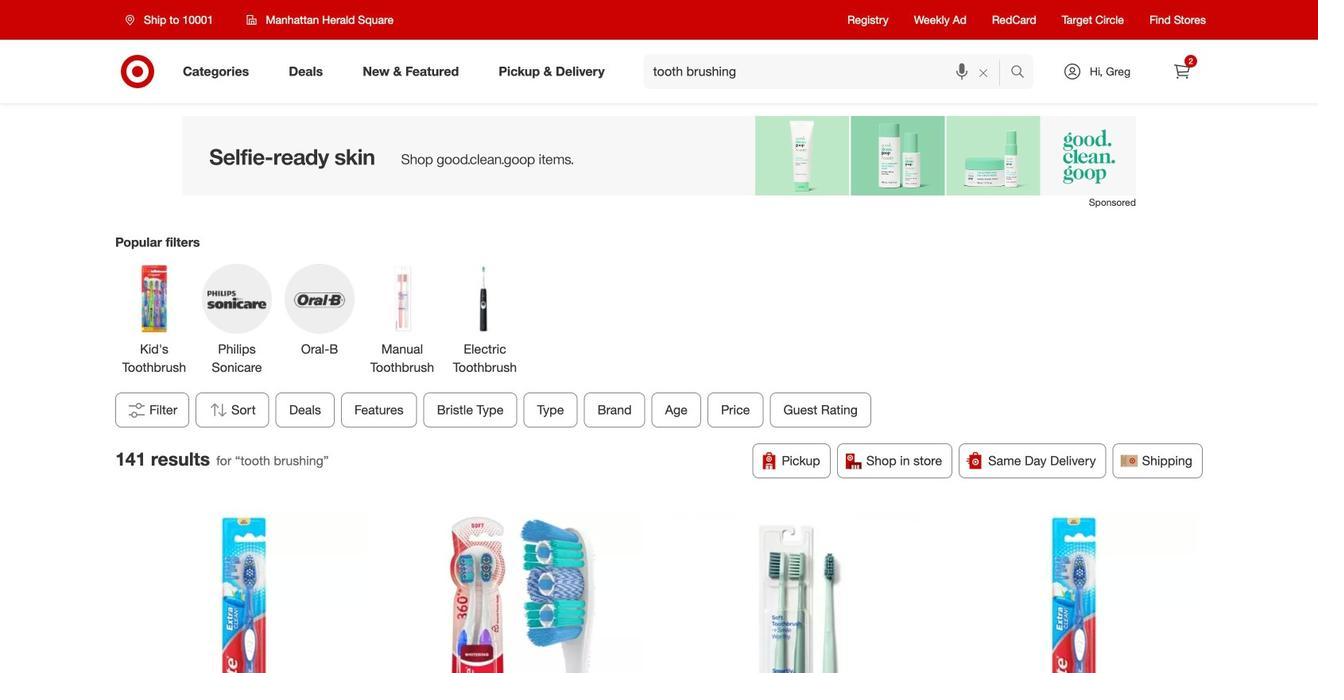 Task type: describe. For each thing, give the bounding box(es) containing it.
What can we help you find? suggestions appear below search field
[[644, 54, 1015, 89]]

advertisement element
[[182, 116, 1137, 196]]



Task type: locate. For each thing, give the bounding box(es) containing it.
colgate extra clean full head soft toothbrush image
[[121, 513, 367, 674], [121, 513, 367, 674], [952, 513, 1197, 674], [952, 513, 1197, 674]]

manual toothbrush - 2ct - smartly™ image
[[675, 513, 921, 674], [675, 513, 921, 674]]

colgate 360 optic white whitening toothbrush soft image
[[398, 513, 644, 674], [398, 513, 644, 674]]



Task type: vqa. For each thing, say whether or not it's contained in the screenshot.
PEDIGREE ROASTED CHICKEN, RICE & VEGETABLE FLAVOR ADULT COMPLETE NUTRITION DRY DOG FOOD image
no



